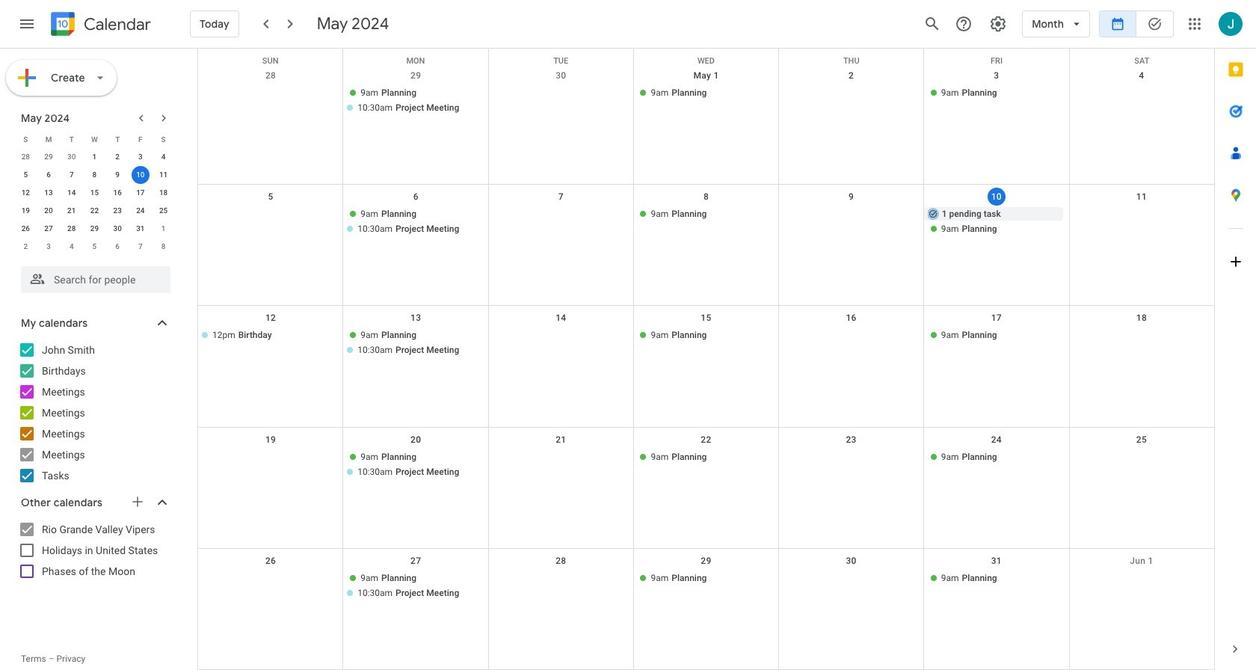 Task type: describe. For each thing, give the bounding box(es) containing it.
8 element
[[86, 166, 104, 184]]

23 element
[[109, 202, 127, 220]]

april 29 element
[[40, 148, 58, 166]]

18 element
[[155, 184, 172, 202]]

4 element
[[155, 148, 172, 166]]

may 2024 grid
[[14, 130, 175, 256]]

13 element
[[40, 184, 58, 202]]

11 element
[[155, 166, 172, 184]]

28 element
[[63, 220, 81, 238]]

20 element
[[40, 202, 58, 220]]

1 element
[[86, 148, 104, 166]]

14 element
[[63, 184, 81, 202]]

april 30 element
[[63, 148, 81, 166]]

7 element
[[63, 166, 81, 184]]

june 3 element
[[40, 238, 58, 256]]

Search for people text field
[[30, 266, 162, 293]]

other calendars list
[[3, 518, 185, 583]]

22 element
[[86, 202, 104, 220]]

12 element
[[17, 184, 35, 202]]

15 element
[[86, 184, 104, 202]]

21 element
[[63, 202, 81, 220]]



Task type: vqa. For each thing, say whether or not it's contained in the screenshot.
13 "element"
yes



Task type: locate. For each thing, give the bounding box(es) containing it.
june 8 element
[[155, 238, 172, 256]]

29 element
[[86, 220, 104, 238]]

row group
[[14, 148, 175, 256]]

16 element
[[109, 184, 127, 202]]

6 element
[[40, 166, 58, 184]]

2 element
[[109, 148, 127, 166]]

cell
[[198, 86, 343, 116], [343, 86, 489, 116], [489, 86, 634, 116], [779, 86, 924, 116], [129, 166, 152, 184], [198, 207, 343, 237], [343, 207, 489, 237], [489, 207, 634, 237], [779, 207, 924, 237], [924, 207, 1069, 237], [343, 329, 489, 359], [489, 329, 634, 359], [779, 329, 924, 359], [198, 450, 343, 480], [343, 450, 489, 480], [489, 450, 634, 480], [779, 450, 924, 480], [198, 571, 343, 601], [343, 571, 489, 601], [489, 571, 634, 601], [779, 571, 924, 601]]

27 element
[[40, 220, 58, 238]]

17 element
[[132, 184, 149, 202]]

june 6 element
[[109, 238, 127, 256]]

heading
[[81, 15, 151, 33]]

calendar element
[[48, 9, 151, 42]]

april 28 element
[[17, 148, 35, 166]]

grid
[[197, 49, 1215, 670]]

3 element
[[132, 148, 149, 166]]

None search field
[[0, 260, 185, 293]]

tab list
[[1215, 49, 1257, 628]]

30 element
[[109, 220, 127, 238]]

my calendars list
[[3, 338, 185, 488]]

10, today element
[[132, 166, 149, 184]]

5 element
[[17, 166, 35, 184]]

19 element
[[17, 202, 35, 220]]

24 element
[[132, 202, 149, 220]]

31 element
[[132, 220, 149, 238]]

9 element
[[109, 166, 127, 184]]

june 5 element
[[86, 238, 104, 256]]

june 1 element
[[155, 220, 172, 238]]

main drawer image
[[18, 15, 36, 33]]

june 4 element
[[63, 238, 81, 256]]

heading inside calendar element
[[81, 15, 151, 33]]

june 7 element
[[132, 238, 149, 256]]

june 2 element
[[17, 238, 35, 256]]

row
[[198, 49, 1215, 66], [198, 64, 1215, 185], [14, 130, 175, 148], [14, 148, 175, 166], [14, 166, 175, 184], [14, 184, 175, 202], [198, 185, 1215, 306], [14, 202, 175, 220], [14, 220, 175, 238], [14, 238, 175, 256], [198, 306, 1215, 428], [198, 428, 1215, 549], [198, 549, 1215, 670]]

settings menu image
[[990, 15, 1008, 33]]

25 element
[[155, 202, 172, 220]]

cell inside may 2024 grid
[[129, 166, 152, 184]]

add other calendars image
[[130, 494, 145, 509]]

26 element
[[17, 220, 35, 238]]



